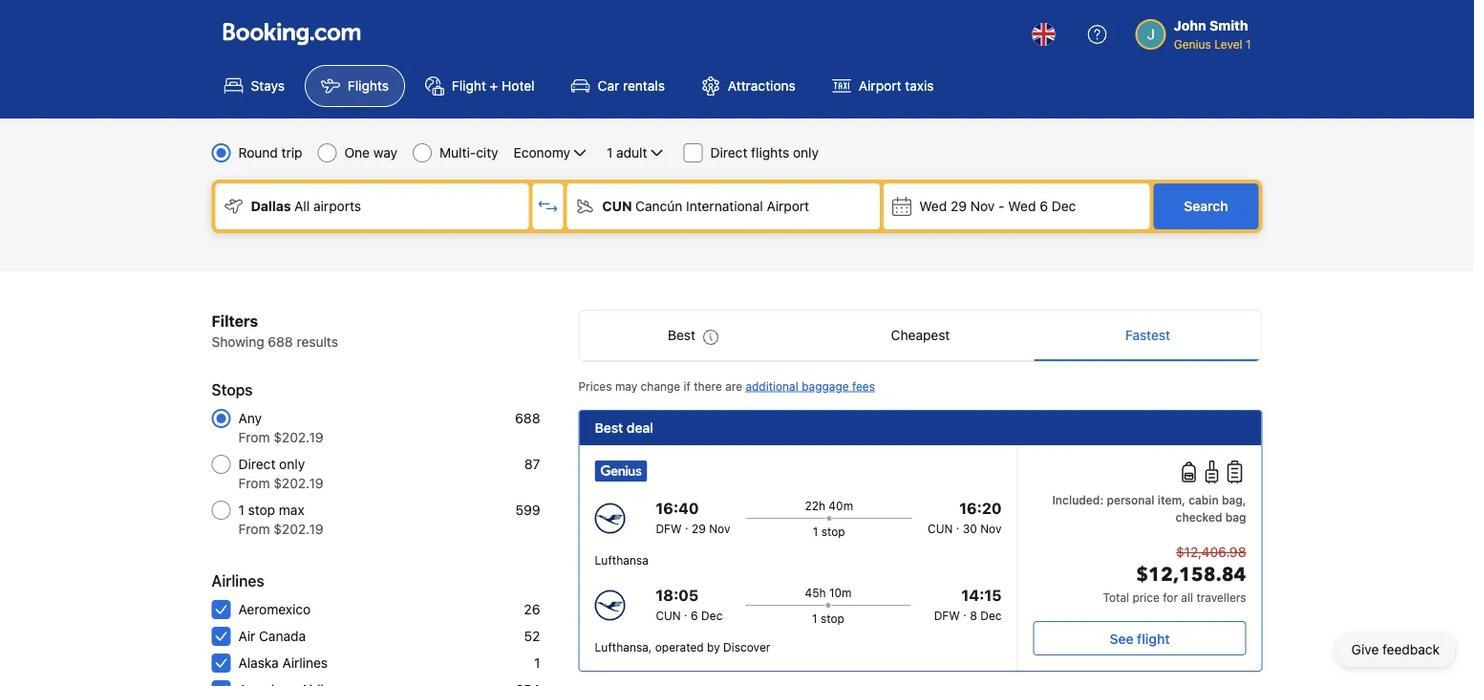 Task type: locate. For each thing, give the bounding box(es) containing it.
$202.19 down max
[[274, 521, 324, 537]]

0 vertical spatial 688
[[268, 334, 293, 350]]

$202.19 up direct only from $202.19
[[274, 430, 324, 445]]

1 $202.19 from the top
[[274, 430, 324, 445]]

1 left max
[[238, 502, 245, 518]]

from inside direct only from $202.19
[[238, 476, 270, 491]]

best image
[[703, 330, 719, 345], [703, 330, 719, 345]]

+
[[490, 78, 498, 94]]

0 horizontal spatial airlines
[[212, 572, 265, 590]]

from inside any from $202.19
[[238, 430, 270, 445]]

2 horizontal spatial dec
[[1052, 198, 1077, 214]]

baggage
[[802, 379, 849, 393]]

2 vertical spatial $202.19
[[274, 521, 324, 537]]

1
[[1246, 37, 1252, 51], [607, 145, 613, 161], [238, 502, 245, 518], [813, 525, 819, 538], [813, 612, 818, 625], [534, 655, 541, 671]]

0 vertical spatial 6
[[1040, 198, 1049, 214]]

1 vertical spatial cun
[[928, 522, 953, 535]]

1 vertical spatial direct
[[238, 456, 276, 472]]

1 horizontal spatial dec
[[981, 609, 1002, 622]]

only right flights
[[793, 145, 819, 161]]

air canada
[[238, 628, 306, 644]]

0 horizontal spatial dec
[[702, 609, 723, 622]]

1 horizontal spatial dfw
[[934, 609, 960, 622]]

. inside 14:15 dfw . 8 dec
[[964, 605, 967, 618]]

18:05
[[656, 586, 699, 605]]

1 stop down 22h 40m
[[813, 525, 846, 538]]

dec inside 18:05 cun . 6 dec
[[702, 609, 723, 622]]

john smith genius level 1
[[1174, 18, 1252, 51]]

29 left -
[[951, 198, 967, 214]]

dec inside 14:15 dfw . 8 dec
[[981, 609, 1002, 622]]

1 horizontal spatial wed
[[1009, 198, 1037, 214]]

1 stop
[[813, 525, 846, 538], [813, 612, 845, 625]]

1 horizontal spatial best
[[668, 327, 696, 343]]

$202.19 up max
[[274, 476, 324, 491]]

2 vertical spatial cun
[[656, 609, 681, 622]]

cheapest
[[892, 327, 950, 343]]

nov inside 16:20 cun . 30 nov
[[981, 522, 1002, 535]]

dec for 18:05
[[702, 609, 723, 622]]

from up 1 stop max from $202.19
[[238, 476, 270, 491]]

stop down 22h 40m
[[822, 525, 846, 538]]

nov
[[971, 198, 995, 214], [709, 522, 731, 535], [981, 522, 1002, 535]]

nov left -
[[971, 198, 995, 214]]

direct inside direct only from $202.19
[[238, 456, 276, 472]]

1 adult
[[607, 145, 648, 161]]

1 horizontal spatial airport
[[859, 78, 902, 94]]

dec right the 8
[[981, 609, 1002, 622]]

filters showing 688 results
[[212, 312, 338, 350]]

any
[[238, 411, 262, 426]]

1 vertical spatial only
[[279, 456, 305, 472]]

stop down 45h 10m
[[821, 612, 845, 625]]

0 horizontal spatial only
[[279, 456, 305, 472]]

599
[[516, 502, 541, 518]]

2 vertical spatial from
[[238, 521, 270, 537]]

0 vertical spatial direct
[[711, 145, 748, 161]]

2 horizontal spatial cun
[[928, 522, 953, 535]]

direct for direct flights only
[[711, 145, 748, 161]]

1 vertical spatial best
[[595, 420, 623, 436]]

2 $202.19 from the top
[[274, 476, 324, 491]]

1 vertical spatial 6
[[691, 609, 698, 622]]

direct
[[711, 145, 748, 161], [238, 456, 276, 472]]

tab list
[[580, 311, 1262, 362]]

cabin
[[1189, 493, 1219, 507]]

flights
[[348, 78, 389, 94]]

0 vertical spatial 29
[[951, 198, 967, 214]]

0 vertical spatial 1 stop
[[813, 525, 846, 538]]

.
[[685, 518, 689, 531], [957, 518, 960, 531], [685, 605, 688, 618], [964, 605, 967, 618]]

international
[[686, 198, 763, 214]]

this is a genius deal flight image
[[595, 461, 648, 482], [595, 461, 648, 482]]

fees
[[853, 379, 876, 393]]

search
[[1185, 198, 1229, 214]]

dfw inside 16:40 dfw . 29 nov
[[656, 522, 682, 535]]

45h
[[805, 586, 826, 599]]

0 horizontal spatial 6
[[691, 609, 698, 622]]

0 vertical spatial only
[[793, 145, 819, 161]]

rentals
[[623, 78, 665, 94]]

1 vertical spatial dfw
[[934, 609, 960, 622]]

best up 'if'
[[668, 327, 696, 343]]

dec inside wed 29 nov - wed 6 dec popup button
[[1052, 198, 1077, 214]]

0 horizontal spatial best
[[595, 420, 623, 436]]

87
[[525, 456, 541, 472]]

cun for 18:05
[[656, 609, 681, 622]]

1 horizontal spatial airlines
[[282, 655, 328, 671]]

from
[[238, 430, 270, 445], [238, 476, 270, 491], [238, 521, 270, 537]]

search button
[[1154, 184, 1259, 229]]

nov right 30 in the right of the page
[[981, 522, 1002, 535]]

$202.19 inside direct only from $202.19
[[274, 476, 324, 491]]

16:20
[[960, 499, 1002, 518]]

. left 30 in the right of the page
[[957, 518, 960, 531]]

dfw left the 8
[[934, 609, 960, 622]]

airport left taxis
[[859, 78, 902, 94]]

from down direct only from $202.19
[[238, 521, 270, 537]]

best
[[668, 327, 696, 343], [595, 420, 623, 436]]

1 left 'adult'
[[607, 145, 613, 161]]

29
[[951, 198, 967, 214], [692, 522, 706, 535]]

$12,406.98 $12,158.84 total price for all travellers
[[1104, 544, 1247, 604]]

deal
[[627, 420, 654, 436]]

688 left results
[[268, 334, 293, 350]]

airlines
[[212, 572, 265, 590], [282, 655, 328, 671]]

2 vertical spatial stop
[[821, 612, 845, 625]]

0 horizontal spatial airport
[[767, 198, 810, 214]]

0 horizontal spatial wed
[[920, 198, 947, 214]]

stop
[[248, 502, 275, 518], [822, 525, 846, 538], [821, 612, 845, 625]]

1 stop for 16:40
[[813, 525, 846, 538]]

wed left -
[[920, 198, 947, 214]]

3 $202.19 from the top
[[274, 521, 324, 537]]

booking.com logo image
[[223, 22, 361, 45], [223, 22, 361, 45]]

best left deal
[[595, 420, 623, 436]]

there
[[694, 379, 722, 393]]

all
[[1182, 591, 1194, 604]]

0 vertical spatial stop
[[248, 502, 275, 518]]

lufthansa, operated by discover
[[595, 640, 771, 654]]

from down any
[[238, 430, 270, 445]]

1 vertical spatial 688
[[515, 411, 541, 426]]

1 vertical spatial $202.19
[[274, 476, 324, 491]]

stays
[[251, 78, 285, 94]]

additional baggage fees link
[[746, 379, 876, 393]]

airlines down canada
[[282, 655, 328, 671]]

. for 18:05
[[685, 605, 688, 618]]

6 right -
[[1040, 198, 1049, 214]]

. down "18:05"
[[685, 605, 688, 618]]

1 right level
[[1246, 37, 1252, 51]]

direct down any from $202.19 on the bottom left of the page
[[238, 456, 276, 472]]

may
[[615, 379, 638, 393]]

. inside 16:40 dfw . 29 nov
[[685, 518, 689, 531]]

operated
[[655, 640, 704, 654]]

$12,406.98
[[1177, 544, 1247, 560]]

1 vertical spatial airlines
[[282, 655, 328, 671]]

0 horizontal spatial 29
[[692, 522, 706, 535]]

1 from from the top
[[238, 430, 270, 445]]

1 vertical spatial 29
[[692, 522, 706, 535]]

0 vertical spatial airlines
[[212, 572, 265, 590]]

1 horizontal spatial 6
[[1040, 198, 1049, 214]]

aeromexico
[[238, 602, 311, 617]]

1 stop down 45h 10m
[[813, 612, 845, 625]]

0 vertical spatial cun
[[603, 198, 632, 214]]

airlines up aeromexico
[[212, 572, 265, 590]]

. inside 18:05 cun . 6 dec
[[685, 605, 688, 618]]

only down any from $202.19 on the bottom left of the page
[[279, 456, 305, 472]]

wed right -
[[1009, 198, 1037, 214]]

0 horizontal spatial dfw
[[656, 522, 682, 535]]

cun inside 16:20 cun . 30 nov
[[928, 522, 953, 535]]

stop left max
[[248, 502, 275, 518]]

. for 16:40
[[685, 518, 689, 531]]

. inside 16:20 cun . 30 nov
[[957, 518, 960, 531]]

bag
[[1226, 510, 1247, 524]]

one way
[[345, 145, 398, 161]]

nov up 18:05 cun . 6 dec
[[709, 522, 731, 535]]

cun down "18:05"
[[656, 609, 681, 622]]

car
[[598, 78, 620, 94]]

nov for 16:40
[[709, 522, 731, 535]]

best button
[[580, 311, 807, 360]]

688 up the 87
[[515, 411, 541, 426]]

give feedback button
[[1337, 633, 1456, 667]]

6
[[1040, 198, 1049, 214], [691, 609, 698, 622]]

688
[[268, 334, 293, 350], [515, 411, 541, 426]]

filters
[[212, 312, 258, 330]]

nov inside 16:40 dfw . 29 nov
[[709, 522, 731, 535]]

dec up the by
[[702, 609, 723, 622]]

29 down 16:40
[[692, 522, 706, 535]]

0 horizontal spatial direct
[[238, 456, 276, 472]]

included: personal item, cabin bag, checked bag
[[1053, 493, 1247, 524]]

0 vertical spatial $202.19
[[274, 430, 324, 445]]

hotel
[[502, 78, 535, 94]]

air
[[238, 628, 255, 644]]

wed
[[920, 198, 947, 214], [1009, 198, 1037, 214]]

1 vertical spatial from
[[238, 476, 270, 491]]

cun inside 18:05 cun . 6 dec
[[656, 609, 681, 622]]

fastest button
[[1035, 311, 1262, 360]]

multi-city
[[440, 145, 499, 161]]

cun left 30 in the right of the page
[[928, 522, 953, 535]]

travellers
[[1197, 591, 1247, 604]]

airport down flights
[[767, 198, 810, 214]]

nov inside popup button
[[971, 198, 995, 214]]

dfw down 16:40
[[656, 522, 682, 535]]

from inside 1 stop max from $202.19
[[238, 521, 270, 537]]

2 from from the top
[[238, 476, 270, 491]]

0 horizontal spatial cun
[[603, 198, 632, 214]]

0 vertical spatial dfw
[[656, 522, 682, 535]]

dallas all airports
[[251, 198, 361, 214]]

1 vertical spatial 1 stop
[[813, 612, 845, 625]]

. left the 8
[[964, 605, 967, 618]]

dec right -
[[1052, 198, 1077, 214]]

0 vertical spatial best
[[668, 327, 696, 343]]

0 horizontal spatial 688
[[268, 334, 293, 350]]

1 horizontal spatial 29
[[951, 198, 967, 214]]

1 horizontal spatial direct
[[711, 145, 748, 161]]

. down 16:40
[[685, 518, 689, 531]]

22h 40m
[[805, 499, 854, 512]]

1 1 stop from the top
[[813, 525, 846, 538]]

2 1 stop from the top
[[813, 612, 845, 625]]

canada
[[259, 628, 306, 644]]

dfw inside 14:15 dfw . 8 dec
[[934, 609, 960, 622]]

cun left cancún
[[603, 198, 632, 214]]

tab list containing best
[[580, 311, 1262, 362]]

stops
[[212, 381, 253, 399]]

smith
[[1210, 18, 1249, 33]]

3 from from the top
[[238, 521, 270, 537]]

price
[[1133, 591, 1160, 604]]

1 adult button
[[605, 141, 669, 164]]

1 down 52
[[534, 655, 541, 671]]

direct left flights
[[711, 145, 748, 161]]

fastest
[[1126, 327, 1171, 343]]

10m
[[830, 586, 852, 599]]

1 horizontal spatial cun
[[656, 609, 681, 622]]

6 down "18:05"
[[691, 609, 698, 622]]

1 vertical spatial stop
[[822, 525, 846, 538]]

lufthansa
[[595, 553, 649, 567]]

best inside button
[[668, 327, 696, 343]]

best for best deal
[[595, 420, 623, 436]]

45h 10m
[[805, 586, 852, 599]]

best for best
[[668, 327, 696, 343]]

0 vertical spatial from
[[238, 430, 270, 445]]

cheapest button
[[807, 311, 1035, 360]]



Task type: describe. For each thing, give the bounding box(es) containing it.
only inside direct only from $202.19
[[279, 456, 305, 472]]

if
[[684, 379, 691, 393]]

john
[[1174, 18, 1207, 33]]

lufthansa,
[[595, 640, 652, 654]]

flight
[[452, 78, 486, 94]]

dallas
[[251, 198, 291, 214]]

cancún
[[636, 198, 683, 214]]

flight + hotel link
[[409, 65, 551, 107]]

dfw for 14:15
[[934, 609, 960, 622]]

. for 16:20
[[957, 518, 960, 531]]

car rentals link
[[555, 65, 681, 107]]

car rentals
[[598, 78, 665, 94]]

change
[[641, 379, 681, 393]]

direct for direct only from $202.19
[[238, 456, 276, 472]]

alaska
[[238, 655, 279, 671]]

30
[[963, 522, 978, 535]]

attractions
[[728, 78, 796, 94]]

1 down 45h
[[813, 612, 818, 625]]

give feedback
[[1352, 642, 1441, 658]]

14:15
[[962, 586, 1002, 605]]

one
[[345, 145, 370, 161]]

stays link
[[208, 65, 301, 107]]

economy
[[514, 145, 571, 161]]

max
[[279, 502, 305, 518]]

1 vertical spatial airport
[[767, 198, 810, 214]]

29 inside 16:40 dfw . 29 nov
[[692, 522, 706, 535]]

are
[[726, 379, 743, 393]]

16:40
[[656, 499, 699, 518]]

all
[[295, 198, 310, 214]]

1 inside dropdown button
[[607, 145, 613, 161]]

$202.19 inside any from $202.19
[[274, 430, 324, 445]]

dec for 14:15
[[981, 609, 1002, 622]]

item,
[[1158, 493, 1186, 507]]

see flight
[[1110, 631, 1170, 647]]

additional
[[746, 379, 799, 393]]

multi-
[[440, 145, 476, 161]]

1 horizontal spatial 688
[[515, 411, 541, 426]]

see
[[1110, 631, 1134, 647]]

1 inside john smith genius level 1
[[1246, 37, 1252, 51]]

direct flights only
[[711, 145, 819, 161]]

stop for 18:05
[[821, 612, 845, 625]]

cun cancún international airport
[[603, 198, 810, 214]]

0 vertical spatial airport
[[859, 78, 902, 94]]

stop for 16:40
[[822, 525, 846, 538]]

1 stop for 18:05
[[813, 612, 845, 625]]

discover
[[724, 640, 771, 654]]

$202.19 inside 1 stop max from $202.19
[[274, 521, 324, 537]]

40m
[[829, 499, 854, 512]]

flight
[[1138, 631, 1170, 647]]

1 stop max from $202.19
[[238, 502, 324, 537]]

nov for 16:20
[[981, 522, 1002, 535]]

give
[[1352, 642, 1380, 658]]

way
[[374, 145, 398, 161]]

for
[[1164, 591, 1179, 604]]

1 horizontal spatial only
[[793, 145, 819, 161]]

1 down 22h
[[813, 525, 819, 538]]

6 inside 18:05 cun . 6 dec
[[691, 609, 698, 622]]

16:20 cun . 30 nov
[[928, 499, 1002, 535]]

by
[[707, 640, 720, 654]]

stop inside 1 stop max from $202.19
[[248, 502, 275, 518]]

personal
[[1107, 493, 1155, 507]]

52
[[524, 628, 541, 644]]

adult
[[617, 145, 648, 161]]

dfw for 16:40
[[656, 522, 682, 535]]

checked
[[1176, 510, 1223, 524]]

29 inside popup button
[[951, 198, 967, 214]]

14:15 dfw . 8 dec
[[934, 586, 1002, 622]]

airport taxis
[[859, 78, 934, 94]]

6 inside popup button
[[1040, 198, 1049, 214]]

1 inside 1 stop max from $202.19
[[238, 502, 245, 518]]

any from $202.19
[[238, 411, 324, 445]]

prices may change if there are additional baggage fees
[[579, 379, 876, 393]]

taxis
[[905, 78, 934, 94]]

airports
[[314, 198, 361, 214]]

level
[[1215, 37, 1243, 51]]

best deal
[[595, 420, 654, 436]]

prices
[[579, 379, 612, 393]]

2 wed from the left
[[1009, 198, 1037, 214]]

see flight button
[[1034, 621, 1247, 656]]

flight + hotel
[[452, 78, 535, 94]]

26
[[524, 602, 541, 617]]

included:
[[1053, 493, 1104, 507]]

. for 14:15
[[964, 605, 967, 618]]

wed 29 nov - wed 6 dec
[[920, 198, 1077, 214]]

1 wed from the left
[[920, 198, 947, 214]]

showing
[[212, 334, 264, 350]]

$12,158.84
[[1137, 562, 1247, 588]]

cun for 16:20
[[928, 522, 953, 535]]

trip
[[282, 145, 303, 161]]

alaska airlines
[[238, 655, 328, 671]]

attractions link
[[685, 65, 812, 107]]

688 inside "filters showing 688 results"
[[268, 334, 293, 350]]

wed 29 nov - wed 6 dec button
[[884, 184, 1150, 229]]

-
[[999, 198, 1005, 214]]

round
[[238, 145, 278, 161]]

18:05 cun . 6 dec
[[656, 586, 723, 622]]



Task type: vqa. For each thing, say whether or not it's contained in the screenshot.
the bottom Airport
yes



